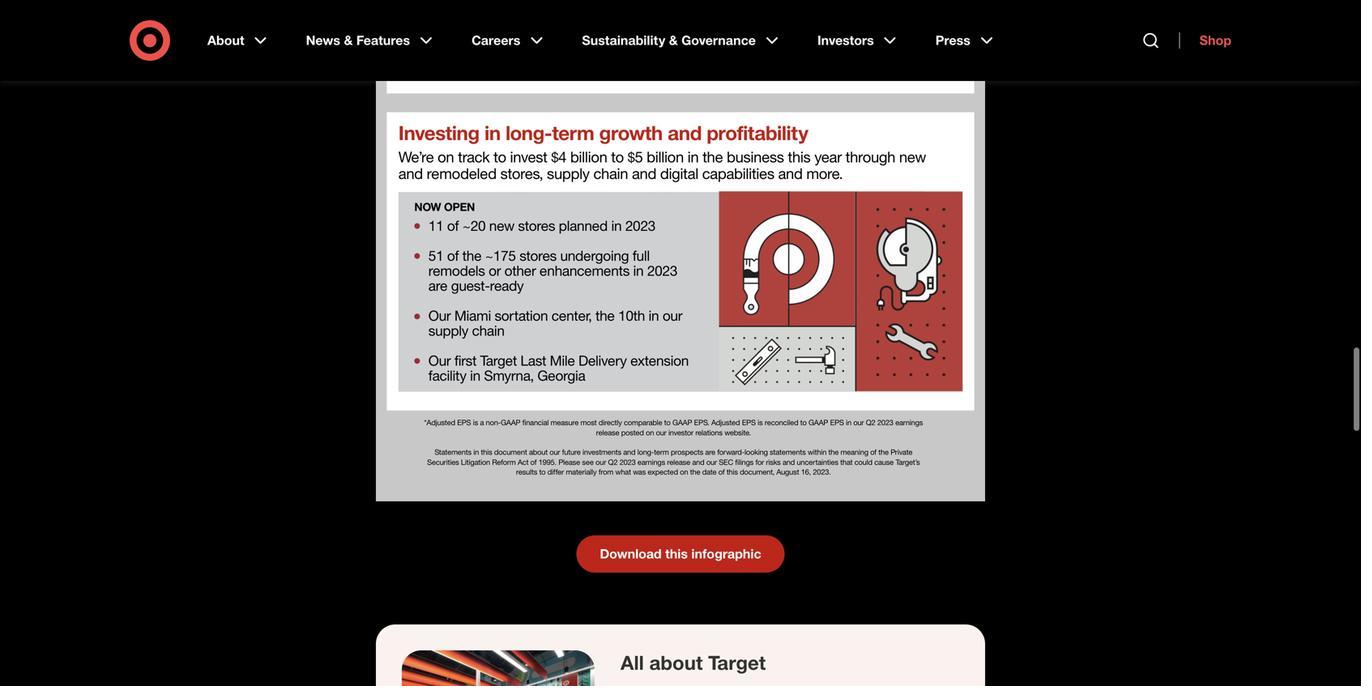 Task type: describe. For each thing, give the bounding box(es) containing it.
governance
[[682, 32, 756, 48]]

press
[[936, 32, 971, 48]]

news & features link
[[295, 19, 448, 62]]

news
[[306, 32, 340, 48]]

this
[[666, 547, 688, 562]]

investors
[[818, 32, 874, 48]]

download
[[600, 547, 662, 562]]

all
[[621, 652, 644, 675]]

press link
[[925, 19, 1008, 62]]

infographic
[[692, 547, 762, 562]]

shop link
[[1180, 32, 1232, 49]]

careers link
[[460, 19, 558, 62]]

download this infographic
[[600, 547, 762, 562]]

target
[[709, 652, 766, 675]]

& for features
[[344, 32, 353, 48]]

news & features
[[306, 32, 410, 48]]



Task type: locate. For each thing, give the bounding box(es) containing it.
shop
[[1200, 32, 1232, 48]]

download this infographic link
[[577, 536, 785, 573]]

about
[[650, 652, 703, 675]]

1 & from the left
[[344, 32, 353, 48]]

about link
[[196, 19, 282, 62]]

features
[[357, 32, 410, 48]]

sustainability
[[582, 32, 666, 48]]

& for governance
[[669, 32, 678, 48]]

& inside news & features link
[[344, 32, 353, 48]]

careers
[[472, 32, 521, 48]]

& left governance
[[669, 32, 678, 48]]

& inside the sustainability & governance link
[[669, 32, 678, 48]]

&
[[344, 32, 353, 48], [669, 32, 678, 48]]

about
[[208, 32, 245, 48]]

investors link
[[807, 19, 912, 62]]

0 horizontal spatial &
[[344, 32, 353, 48]]

all about target
[[621, 652, 766, 675]]

& right the news on the top of the page
[[344, 32, 353, 48]]

2 & from the left
[[669, 32, 678, 48]]

1 horizontal spatial &
[[669, 32, 678, 48]]

sustainability & governance
[[582, 32, 756, 48]]

sustainability & governance link
[[571, 19, 794, 62]]



Task type: vqa. For each thing, say whether or not it's contained in the screenshot.
the within Site Navigation element
no



